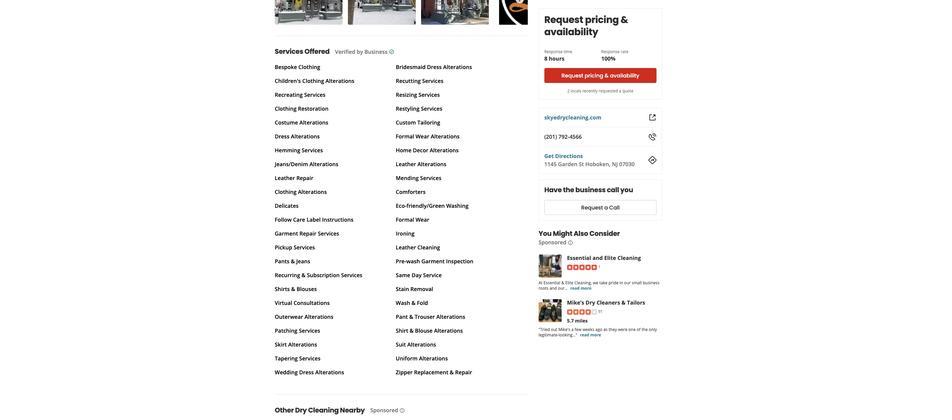 Task type: locate. For each thing, give the bounding box(es) containing it.
washing
[[447, 203, 469, 210]]

formal wear link
[[396, 216, 430, 224]]

0 vertical spatial cleaning
[[418, 244, 440, 252]]

services right subscription
[[341, 272, 363, 280]]

0 vertical spatial leather
[[396, 161, 416, 168]]

0 horizontal spatial elite
[[566, 280, 574, 286]]

have
[[545, 185, 562, 195]]

1 horizontal spatial business
[[643, 280, 660, 286]]

services down outerwear alterations
[[299, 328, 320, 335]]

and inside at essential & elite cleaning, we take pride in our small business roots and our…
[[550, 286, 557, 292]]

pricing inside request pricing & availability
[[586, 13, 619, 26]]

0 vertical spatial a
[[620, 88, 622, 94]]

business up request a call
[[576, 185, 606, 195]]

children's
[[275, 77, 301, 85]]

a inside "tried out mike's a few weeks ago as they were one of the only legitimate-looking…"
[[572, 327, 574, 333]]

1 vertical spatial dress
[[275, 133, 290, 141]]

leather for leather alterations
[[396, 161, 416, 168]]

availability up 'quote'
[[610, 72, 640, 80]]

0 vertical spatial garment
[[275, 230, 298, 238]]

1 vertical spatial request pricing & availability
[[562, 72, 640, 80]]

services offered
[[275, 47, 330, 56]]

repair down the 'jeans/denim alterations'
[[297, 175, 314, 182]]

read more link left as on the right of the page
[[580, 333, 602, 338]]

cleaning up our
[[618, 255, 641, 262]]

4 star rating image
[[567, 310, 597, 315]]

wear down friendly/green
[[416, 216, 430, 224]]

2 vertical spatial repair
[[456, 369, 473, 377]]

1 vertical spatial leather
[[275, 175, 295, 182]]

a left call
[[605, 204, 608, 212]]

response inside response rate 100%
[[602, 49, 620, 55]]

virtual consultations link
[[275, 300, 330, 307]]

bridesmaid dress alterations
[[396, 64, 472, 71]]

response for 100%
[[602, 49, 620, 55]]

& right roots
[[562, 280, 565, 286]]

0 horizontal spatial dry
[[295, 406, 307, 416]]

clothing up children's clothing alterations
[[299, 64, 320, 71]]

0 horizontal spatial response
[[545, 49, 563, 55]]

take
[[600, 280, 608, 286]]

cleaning left nearby on the left bottom of the page
[[308, 406, 339, 416]]

cleaning inside services offered 'element'
[[418, 244, 440, 252]]

1 vertical spatial read more
[[580, 333, 602, 338]]

response up hours
[[545, 49, 563, 55]]

0 vertical spatial dry
[[586, 299, 596, 307]]

1 vertical spatial a
[[605, 204, 608, 212]]

1 vertical spatial the
[[642, 327, 648, 333]]

tapering
[[275, 355, 298, 363]]

request down have the business call you
[[582, 204, 603, 212]]

wear up decor
[[416, 133, 430, 141]]

1 vertical spatial sponsored
[[371, 407, 398, 415]]

a left 'quote'
[[620, 88, 622, 94]]

elite left cleaning,
[[566, 280, 574, 286]]

2 vertical spatial dress
[[299, 369, 314, 377]]

bridesmaid
[[396, 64, 426, 71]]

0 vertical spatial formal
[[396, 133, 415, 141]]

leather down ironing link
[[396, 244, 416, 252]]

directions
[[556, 153, 583, 160]]

0 vertical spatial read
[[571, 286, 580, 292]]

dress down tapering services
[[299, 369, 314, 377]]

leather cleaning
[[396, 244, 440, 252]]

1 horizontal spatial availability
[[610, 72, 640, 80]]

0 vertical spatial read more
[[571, 286, 592, 292]]

792-
[[559, 133, 570, 141]]

clothing
[[299, 64, 320, 71], [303, 77, 324, 85], [275, 105, 297, 113], [275, 189, 297, 196]]

1 vertical spatial pricing
[[585, 72, 604, 80]]

1 vertical spatial availability
[[610, 72, 640, 80]]

formal wear
[[396, 216, 430, 224]]

0 vertical spatial pricing
[[586, 13, 619, 26]]

offered
[[305, 47, 330, 56]]

skyedrycleaning.com link
[[545, 114, 602, 121]]

& left 'tailors'
[[622, 299, 626, 307]]

availability up time
[[545, 25, 599, 39]]

1 response from the left
[[545, 49, 563, 55]]

home decor alterations link
[[396, 147, 459, 154]]

read more for mike's
[[580, 333, 602, 338]]

recurring & subscription services
[[275, 272, 363, 280]]

1 vertical spatial request
[[562, 72, 584, 80]]

essential and elite cleaning image
[[539, 255, 562, 278]]

a inside button
[[605, 204, 608, 212]]

care
[[293, 216, 305, 224]]

& left jeans
[[291, 258, 295, 266]]

repair right replacement on the bottom left
[[456, 369, 473, 377]]

get directions 1145 garden st hoboken, nj 07030
[[545, 153, 635, 168]]

small
[[632, 280, 642, 286]]

alterations
[[443, 64, 472, 71], [326, 77, 355, 85], [300, 119, 329, 127], [291, 133, 320, 141], [431, 133, 460, 141], [430, 147, 459, 154], [310, 161, 339, 168], [418, 161, 447, 168], [298, 189, 327, 196], [305, 314, 334, 321], [437, 314, 466, 321], [434, 328, 463, 335], [288, 342, 317, 349], [408, 342, 437, 349], [419, 355, 448, 363], [316, 369, 344, 377]]

pricing inside button
[[585, 72, 604, 80]]

0 vertical spatial dress
[[427, 64, 442, 71]]

0 horizontal spatial business
[[576, 185, 606, 195]]

1 horizontal spatial read
[[580, 333, 590, 338]]

services for mending services
[[420, 175, 442, 182]]

&
[[621, 13, 629, 26], [605, 72, 609, 80], [291, 258, 295, 266], [302, 272, 306, 280], [562, 280, 565, 286], [291, 286, 295, 293], [622, 299, 626, 307], [412, 300, 416, 307], [410, 314, 414, 321], [410, 328, 414, 335], [450, 369, 454, 377]]

and up 1
[[593, 255, 603, 262]]

2 horizontal spatial dress
[[427, 64, 442, 71]]

0 vertical spatial and
[[593, 255, 603, 262]]

pre-
[[396, 258, 407, 266]]

1 formal from the top
[[396, 133, 415, 141]]

& up rate
[[621, 13, 629, 26]]

request pricing & availability up 2 locals recently requested a quote
[[562, 72, 640, 80]]

0 vertical spatial availability
[[545, 25, 599, 39]]

1 horizontal spatial dress
[[299, 369, 314, 377]]

4566
[[570, 133, 582, 141]]

0 horizontal spatial availability
[[545, 25, 599, 39]]

request
[[545, 13, 584, 26], [562, 72, 584, 80], [582, 204, 603, 212]]

1 vertical spatial read more link
[[580, 333, 602, 338]]

services for restyling services
[[421, 105, 443, 113]]

dry
[[586, 299, 596, 307], [295, 406, 307, 416]]

1 vertical spatial repair
[[300, 230, 317, 238]]

delicates
[[275, 203, 299, 210]]

consider
[[590, 229, 620, 239]]

services down the recutting services link
[[419, 91, 440, 99]]

1 vertical spatial formal
[[396, 216, 415, 224]]

and left our…
[[550, 286, 557, 292]]

read right our…
[[571, 286, 580, 292]]

1 wear from the top
[[416, 133, 430, 141]]

essential up '5 star rating' image
[[567, 255, 592, 262]]

1 vertical spatial cleaning
[[618, 255, 641, 262]]

outerwear alterations link
[[275, 314, 334, 321]]

0 vertical spatial elite
[[605, 255, 617, 262]]

1 vertical spatial and
[[550, 286, 557, 292]]

blouses
[[297, 286, 317, 293]]

read down miles
[[580, 333, 590, 338]]

dry right other on the left bottom of the page
[[295, 406, 307, 416]]

formal wear alterations
[[396, 133, 460, 141]]

time
[[564, 49, 573, 55]]

read more link
[[571, 286, 592, 292], [580, 333, 602, 338]]

more left we
[[581, 286, 592, 292]]

more for and
[[581, 286, 592, 292]]

in
[[620, 280, 624, 286]]

read more left as on the right of the page
[[580, 333, 602, 338]]

dress down the costume
[[275, 133, 290, 141]]

request up time
[[545, 13, 584, 26]]

& left fold
[[412, 300, 416, 307]]

16 checkmark badged v2 image
[[389, 49, 395, 55]]

formal up ironing link
[[396, 216, 415, 224]]

recreating services
[[275, 91, 326, 99]]

services
[[275, 47, 303, 56], [423, 77, 444, 85], [304, 91, 326, 99], [419, 91, 440, 99], [421, 105, 443, 113], [302, 147, 323, 154], [420, 175, 442, 182], [318, 230, 339, 238], [294, 244, 315, 252], [341, 272, 363, 280], [299, 328, 320, 335], [299, 355, 321, 363]]

0 horizontal spatial a
[[572, 327, 574, 333]]

2 wear from the top
[[416, 216, 430, 224]]

repair for garment
[[300, 230, 317, 238]]

100%
[[602, 55, 616, 62]]

0 vertical spatial request
[[545, 13, 584, 26]]

& right replacement on the bottom left
[[450, 369, 454, 377]]

a left few at the bottom right of the page
[[572, 327, 574, 333]]

skirt alterations link
[[275, 342, 317, 349]]

0 vertical spatial essential
[[567, 255, 592, 262]]

bespoke clothing link
[[275, 64, 320, 71]]

1145
[[545, 161, 557, 168]]

request a call button
[[545, 200, 657, 215]]

the right have
[[564, 185, 575, 195]]

services down children's clothing alterations
[[304, 91, 326, 99]]

the right of
[[642, 327, 648, 333]]

2 vertical spatial a
[[572, 327, 574, 333]]

services down leather alterations link
[[420, 175, 442, 182]]

& down jeans
[[302, 272, 306, 280]]

request pricing & availability up time
[[545, 13, 629, 39]]

garment up pickup
[[275, 230, 298, 238]]

leather up the mending
[[396, 161, 416, 168]]

1 horizontal spatial dry
[[586, 299, 596, 307]]

read more for essential
[[571, 286, 592, 292]]

formal
[[396, 133, 415, 141], [396, 216, 415, 224]]

1 vertical spatial essential
[[544, 280, 561, 286]]

0 vertical spatial more
[[581, 286, 592, 292]]

0 horizontal spatial garment
[[275, 230, 298, 238]]

custom
[[396, 119, 416, 127]]

essential right at
[[544, 280, 561, 286]]

0 horizontal spatial cleaning
[[308, 406, 339, 416]]

wedding dress alterations link
[[275, 369, 344, 377]]

request inside button
[[562, 72, 584, 80]]

other
[[275, 406, 294, 416]]

clothing up recreating services 'link' on the top
[[303, 77, 324, 85]]

get
[[545, 153, 554, 160]]

recently
[[583, 88, 598, 94]]

leather down the jeans/denim
[[275, 175, 295, 182]]

read more up mike's
[[571, 286, 592, 292]]

16 info v2 image
[[568, 240, 574, 246]]

uniform alterations
[[396, 355, 448, 363]]

0 vertical spatial repair
[[297, 175, 314, 182]]

1 horizontal spatial sponsored
[[539, 239, 567, 247]]

0 horizontal spatial sponsored
[[371, 407, 398, 415]]

outerwear alterations
[[275, 314, 334, 321]]

2 vertical spatial request
[[582, 204, 603, 212]]

home
[[396, 147, 412, 154]]

formal down custom
[[396, 133, 415, 141]]

read for essential
[[571, 286, 580, 292]]

services for patching services
[[299, 328, 320, 335]]

one
[[629, 327, 636, 333]]

0 vertical spatial read more link
[[571, 286, 592, 292]]

services up the tailoring
[[421, 105, 443, 113]]

2 vertical spatial leather
[[396, 244, 416, 252]]

elite down consider
[[605, 255, 617, 262]]

more left as on the right of the page
[[591, 333, 602, 338]]

stain removal link
[[396, 286, 433, 293]]

2 response from the left
[[602, 49, 620, 55]]

request up locals
[[562, 72, 584, 80]]

1 vertical spatial elite
[[566, 280, 574, 286]]

request inside request pricing & availability
[[545, 13, 584, 26]]

dress alterations link
[[275, 133, 320, 141]]

request for request pricing & availability button
[[562, 72, 584, 80]]

leather cleaning link
[[396, 244, 440, 252]]

1 vertical spatial read
[[580, 333, 590, 338]]

same day service
[[396, 272, 442, 280]]

jeans/denim alterations link
[[275, 161, 339, 168]]

eco-
[[396, 203, 407, 210]]

0 vertical spatial business
[[576, 185, 606, 195]]

replacement
[[414, 369, 449, 377]]

1 horizontal spatial elite
[[605, 255, 617, 262]]

business inside at essential & elite cleaning, we take pride in our small business roots and our…
[[643, 280, 660, 286]]

services down bridesmaid dress alterations
[[423, 77, 444, 85]]

0 horizontal spatial essential
[[544, 280, 561, 286]]

more for dry
[[591, 333, 602, 338]]

1 vertical spatial wear
[[416, 216, 430, 224]]

cleaning,
[[575, 280, 592, 286]]

pickup services
[[275, 244, 315, 252]]

mike's
[[559, 327, 571, 333]]

cleaning up pre-wash garment inspection
[[418, 244, 440, 252]]

1 horizontal spatial a
[[605, 204, 608, 212]]

0 vertical spatial wear
[[416, 133, 430, 141]]

leather for leather cleaning
[[396, 244, 416, 252]]

nj
[[612, 161, 618, 168]]

garment up service
[[422, 258, 445, 266]]

1 horizontal spatial response
[[602, 49, 620, 55]]

our
[[625, 280, 631, 286]]

sponsored down you
[[539, 239, 567, 247]]

repair down label
[[300, 230, 317, 238]]

business right small
[[643, 280, 660, 286]]

stain removal
[[396, 286, 433, 293]]

read for mike's
[[580, 333, 590, 338]]

1 vertical spatial garment
[[422, 258, 445, 266]]

1 horizontal spatial essential
[[567, 255, 592, 262]]

garment repair services
[[275, 230, 339, 238]]

2 formal from the top
[[396, 216, 415, 224]]

1 horizontal spatial the
[[642, 327, 648, 333]]

dry up 4 star rating image
[[586, 299, 596, 307]]

0 horizontal spatial dress
[[275, 133, 290, 141]]

2 horizontal spatial cleaning
[[618, 255, 641, 262]]

home decor alterations
[[396, 147, 459, 154]]

tapering services
[[275, 355, 321, 363]]

clothing up the costume
[[275, 105, 297, 113]]

a
[[620, 88, 622, 94], [605, 204, 608, 212], [572, 327, 574, 333]]

0 horizontal spatial read
[[571, 286, 580, 292]]

hoboken,
[[586, 161, 611, 168]]

the inside "tried out mike's a few weeks ago as they were one of the only legitimate-looking…"
[[642, 327, 648, 333]]

you might also consider
[[539, 229, 620, 239]]

wash
[[407, 258, 420, 266]]

and
[[593, 255, 603, 262], [550, 286, 557, 292]]

request inside button
[[582, 204, 603, 212]]

response inside response time 8 hours
[[545, 49, 563, 55]]

shirts
[[275, 286, 290, 293]]

read more link up mike's
[[571, 286, 592, 292]]

0 horizontal spatial and
[[550, 286, 557, 292]]

sponsored left 16 info v2 icon
[[371, 407, 398, 415]]

response up the 100%
[[602, 49, 620, 55]]

0 vertical spatial sponsored
[[539, 239, 567, 247]]

1 vertical spatial business
[[643, 280, 660, 286]]

services up jeans
[[294, 244, 315, 252]]

as
[[604, 327, 608, 333]]

1 vertical spatial more
[[591, 333, 602, 338]]

zipper replacement & repair
[[396, 369, 473, 377]]

hours
[[549, 55, 565, 62]]

dress for wedding
[[299, 369, 314, 377]]

formal for formal wear
[[396, 216, 415, 224]]

1 horizontal spatial cleaning
[[418, 244, 440, 252]]

0 horizontal spatial the
[[564, 185, 575, 195]]

services up wedding dress alterations link
[[299, 355, 321, 363]]

essential
[[567, 255, 592, 262], [544, 280, 561, 286]]

2 horizontal spatial a
[[620, 88, 622, 94]]

services up the 'jeans/denim alterations'
[[302, 147, 323, 154]]

dress up recutting services
[[427, 64, 442, 71]]

1 vertical spatial dry
[[295, 406, 307, 416]]

bespoke
[[275, 64, 297, 71]]

& up "requested"
[[605, 72, 609, 80]]

call
[[610, 204, 620, 212]]

pre-wash garment inspection
[[396, 258, 474, 266]]

jeans/denim alterations
[[275, 161, 339, 168]]



Task type: vqa. For each thing, say whether or not it's contained in the screenshot.
'More'
yes



Task type: describe. For each thing, give the bounding box(es) containing it.
recutting services
[[396, 77, 444, 85]]

wear for formal wear
[[416, 216, 430, 224]]

same day service link
[[396, 272, 442, 280]]

you
[[621, 185, 634, 195]]

0 vertical spatial the
[[564, 185, 575, 195]]

mending services link
[[396, 175, 442, 182]]

availability inside request pricing & availability button
[[610, 72, 640, 80]]

leather alterations link
[[396, 161, 447, 168]]

looking…"
[[559, 333, 578, 338]]

next image
[[516, 0, 524, 4]]

hemming services link
[[275, 147, 323, 154]]

"tried out mike's a few weeks ago as they were one of the only legitimate-looking…"
[[539, 327, 657, 338]]

restyling services link
[[396, 105, 443, 113]]

2 vertical spatial cleaning
[[308, 406, 339, 416]]

shirt & blouse alterations link
[[396, 328, 463, 335]]

call
[[607, 185, 620, 195]]

recutting
[[396, 77, 421, 85]]

previous image
[[279, 0, 287, 4]]

they
[[609, 327, 617, 333]]

1 horizontal spatial garment
[[422, 258, 445, 266]]

5 star rating image
[[567, 265, 597, 271]]

07030
[[620, 161, 635, 168]]

dress for bridesmaid
[[427, 64, 442, 71]]

we
[[593, 280, 599, 286]]

sponsored for you might also consider
[[539, 239, 567, 247]]

elite inside at essential & elite cleaning, we take pride in our small business roots and our…
[[566, 280, 574, 286]]

ironing link
[[396, 230, 415, 238]]

by
[[357, 48, 363, 56]]

shirt
[[396, 328, 409, 335]]

blouse
[[415, 328, 433, 335]]

eco-friendly/green washing
[[396, 203, 469, 210]]

mike's dry cleaners & tailors
[[567, 299, 646, 307]]

inspection
[[446, 258, 474, 266]]

essential inside at essential & elite cleaning, we take pride in our small business roots and our…
[[544, 280, 561, 286]]

restyling services
[[396, 105, 443, 113]]

services for hemming services
[[302, 147, 323, 154]]

wedding dress alterations
[[275, 369, 344, 377]]

5.7
[[567, 318, 574, 324]]

0 vertical spatial request pricing & availability
[[545, 13, 629, 39]]

& right shirt
[[410, 328, 414, 335]]

zipper
[[396, 369, 413, 377]]

services up bespoke
[[275, 47, 303, 56]]

24 directions v2 image
[[649, 156, 657, 164]]

& inside at essential & elite cleaning, we take pride in our small business roots and our…
[[562, 280, 565, 286]]

might
[[553, 229, 573, 239]]

costume alterations
[[275, 119, 329, 127]]

request pricing & availability inside button
[[562, 72, 640, 80]]

1 horizontal spatial and
[[593, 255, 603, 262]]

children's clothing alterations
[[275, 77, 355, 85]]

same
[[396, 272, 411, 280]]

garden
[[559, 161, 578, 168]]

1
[[599, 264, 601, 270]]

availability inside request pricing & availability
[[545, 25, 599, 39]]

day
[[412, 272, 422, 280]]

recurring & subscription services link
[[275, 272, 363, 280]]

& right shirts
[[291, 286, 295, 293]]

pickup services link
[[275, 244, 315, 252]]

formal for formal wear alterations
[[396, 133, 415, 141]]

request for request a call button
[[582, 204, 603, 212]]

costume
[[275, 119, 298, 127]]

pickup
[[275, 244, 292, 252]]

skirt
[[275, 342, 287, 349]]

& right pant
[[410, 314, 414, 321]]

wash
[[396, 300, 411, 307]]

friendly/green
[[407, 203, 445, 210]]

instructions
[[322, 216, 354, 224]]

& inside button
[[605, 72, 609, 80]]

skirt alterations
[[275, 342, 317, 349]]

delicates link
[[275, 203, 299, 210]]

quote
[[623, 88, 634, 94]]

st
[[579, 161, 584, 168]]

repair for leather
[[297, 175, 314, 182]]

tailors
[[627, 299, 646, 307]]

uniform
[[396, 355, 418, 363]]

24 phone v2 image
[[649, 133, 657, 141]]

shirt & blouse alterations
[[396, 328, 463, 335]]

dry for cleaners
[[586, 299, 596, 307]]

pant
[[396, 314, 408, 321]]

recurring
[[275, 272, 300, 280]]

mike's dry cleaners & tailors image
[[539, 300, 562, 323]]

pride
[[609, 280, 619, 286]]

services for pickup services
[[294, 244, 315, 252]]

eco-friendly/green washing link
[[396, 203, 469, 210]]

verified
[[335, 48, 356, 56]]

rate
[[621, 49, 629, 55]]

& inside request pricing & availability
[[621, 13, 629, 26]]

mike's dry cleaners & tailors link
[[567, 299, 646, 307]]

resizing services
[[396, 91, 440, 99]]

verified by business
[[335, 48, 388, 56]]

suit
[[396, 342, 406, 349]]

business
[[365, 48, 388, 56]]

response for 8
[[545, 49, 563, 55]]

out
[[551, 327, 558, 333]]

(201)
[[545, 133, 557, 141]]

services offered element
[[264, 36, 528, 384]]

consultations
[[294, 300, 330, 307]]

ago
[[596, 327, 603, 333]]

pant & trouser alterations link
[[396, 314, 466, 321]]

shirts & blouses link
[[275, 286, 317, 293]]

you
[[539, 229, 552, 239]]

virtual consultations
[[275, 300, 330, 307]]

only
[[649, 327, 657, 333]]

read more link for mike's
[[580, 333, 602, 338]]

sponsored for other dry cleaning nearby
[[371, 407, 398, 415]]

suit alterations
[[396, 342, 437, 349]]

services for resizing services
[[419, 91, 440, 99]]

ironing
[[396, 230, 415, 238]]

16 info v2 image
[[400, 409, 405, 414]]

services for recutting services
[[423, 77, 444, 85]]

24 external link v2 image
[[649, 114, 657, 122]]

services down instructions
[[318, 230, 339, 238]]

trouser
[[415, 314, 435, 321]]

services for tapering services
[[299, 355, 321, 363]]

services for recreating services
[[304, 91, 326, 99]]

pants & jeans link
[[275, 258, 311, 266]]

wear for formal wear alterations
[[416, 133, 430, 141]]

clothing up delicates
[[275, 189, 297, 196]]

response time 8 hours
[[545, 49, 573, 62]]

nearby
[[340, 406, 365, 416]]

mike's
[[567, 299, 585, 307]]

leather for leather repair
[[275, 175, 295, 182]]

mending
[[396, 175, 419, 182]]

of
[[637, 327, 641, 333]]

follow care label instructions
[[275, 216, 354, 224]]

shirts & blouses
[[275, 286, 317, 293]]

few
[[575, 327, 582, 333]]

read more link for essential
[[571, 286, 592, 292]]

recreating
[[275, 91, 303, 99]]

dry for cleaning
[[295, 406, 307, 416]]

tailoring
[[418, 119, 441, 127]]



